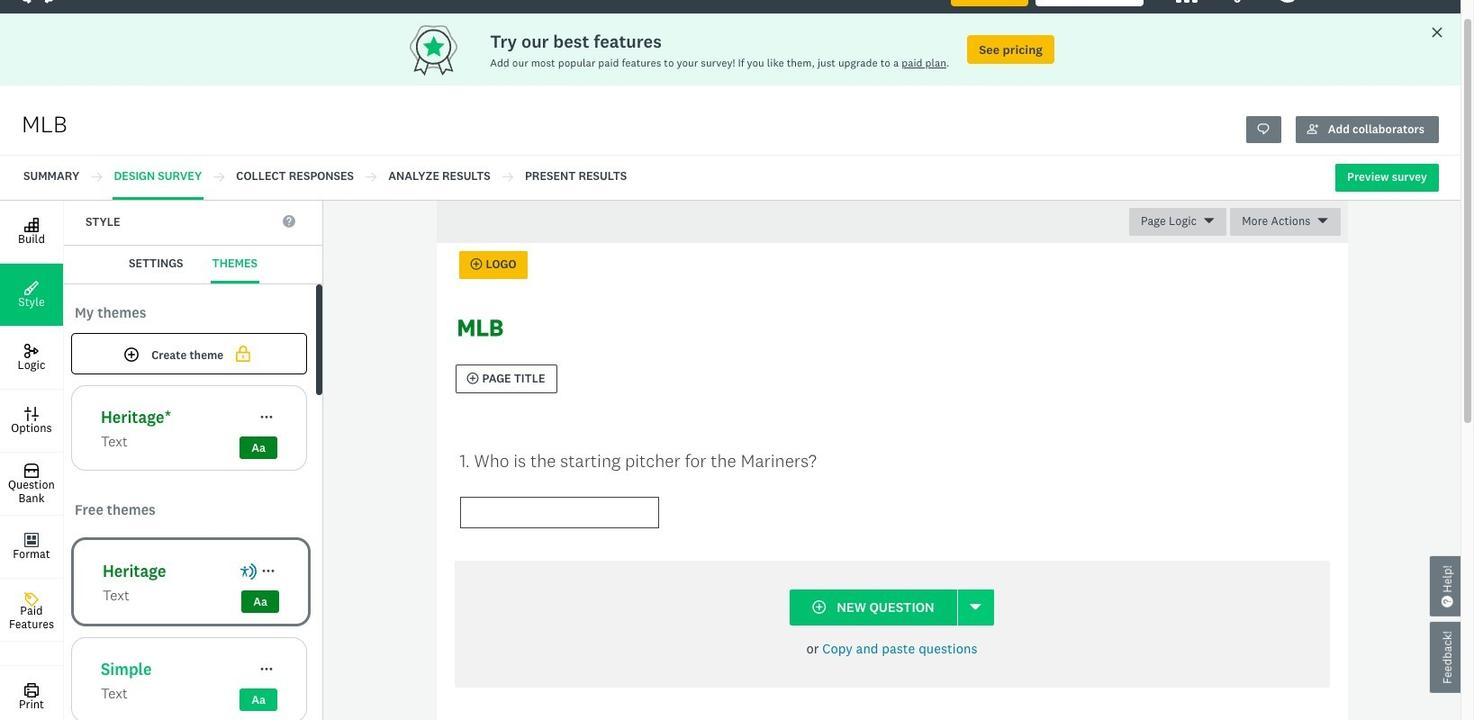 Task type: vqa. For each thing, say whether or not it's contained in the screenshot.
Help Icon
yes



Task type: locate. For each thing, give the bounding box(es) containing it.
0 horizontal spatial products icon image
[[1177, 0, 1198, 3]]

None text field
[[460, 497, 659, 529]]

surveymonkey logo image
[[22, 0, 54, 4]]

1 products icon image from the left
[[1177, 0, 1198, 3]]

1 horizontal spatial products icon image
[[1227, 0, 1249, 3]]

rewards image
[[406, 20, 490, 79]]

products icon image
[[1177, 0, 1198, 3], [1227, 0, 1249, 3]]



Task type: describe. For each thing, give the bounding box(es) containing it.
help icon image
[[1277, 0, 1299, 3]]

2 products icon image from the left
[[1227, 0, 1249, 3]]

not filled image
[[233, 344, 254, 364]]



